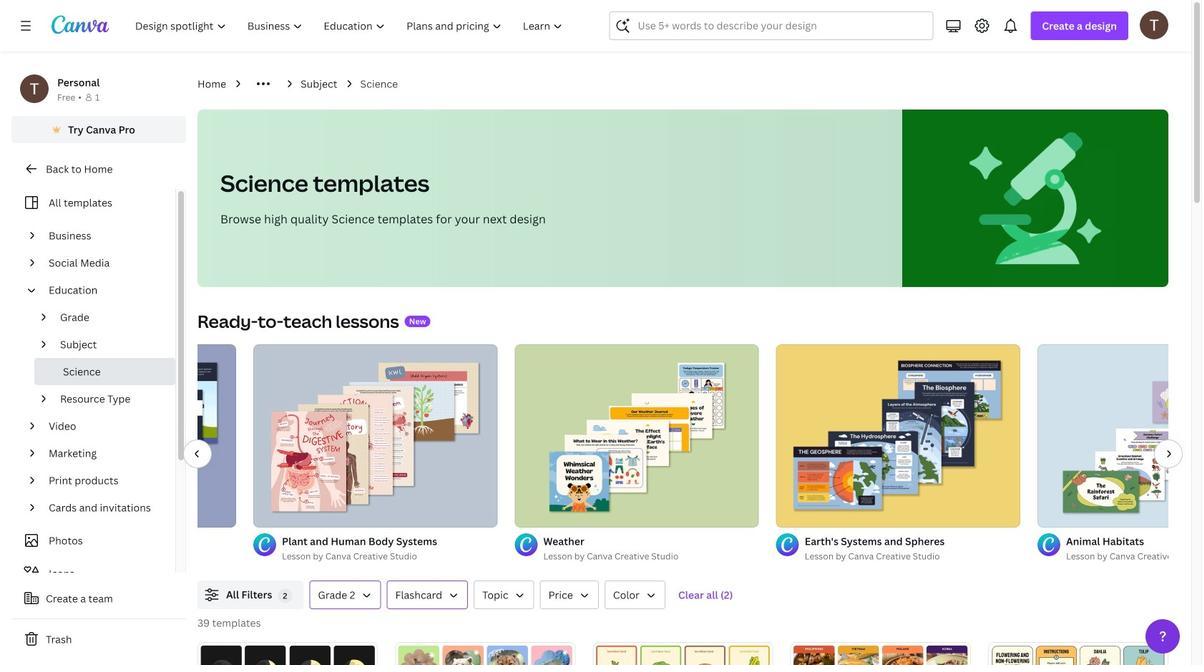 Task type: vqa. For each thing, say whether or not it's contained in the screenshot.
group
no



Task type: locate. For each thing, give the bounding box(es) containing it.
bright colorful simple photographic food flashcard image
[[791, 642, 971, 665]]

animal habitats image
[[1038, 344, 1203, 528]]

None search field
[[610, 11, 934, 40]]

plant and human body systems image
[[253, 344, 498, 528]]

earth's systems and spheres image
[[777, 344, 1021, 528]]

tooltip
[[1117, 594, 1197, 614]]

pastel simple photographic animal flashcard image
[[395, 642, 576, 665]]

black and yellow flat graphic science flashcard image
[[198, 642, 378, 665]]

top level navigation element
[[126, 11, 575, 40]]



Task type: describe. For each thing, give the bounding box(es) containing it.
the solar system image
[[0, 344, 236, 528]]

Search search field
[[638, 12, 925, 39]]

2 filter options selected element
[[278, 589, 292, 603]]

weather image
[[515, 344, 759, 528]]

terry turtle image
[[1141, 11, 1169, 39]]

colorful lined illustration food flashcard image
[[593, 642, 774, 665]]

flowering and non-flowering plants flashcard in blue yellow simple outlined style image
[[989, 642, 1169, 665]]



